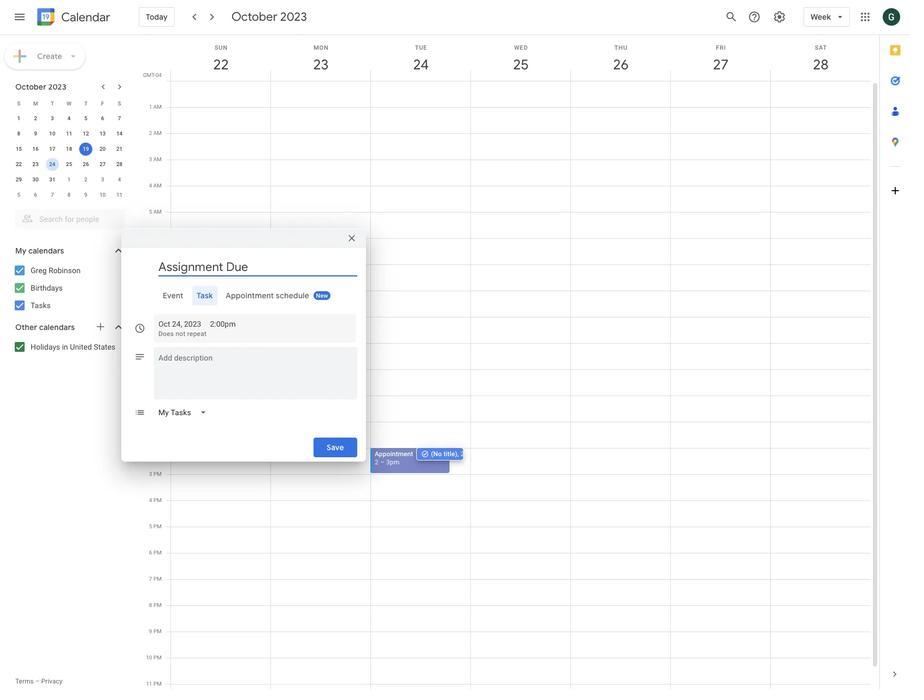 Task type: vqa. For each thing, say whether or not it's contained in the screenshot.
9th AM from the bottom
yes



Task type: describe. For each thing, give the bounding box(es) containing it.
task button
[[192, 286, 217, 306]]

26 link
[[609, 52, 634, 78]]

robinson
[[49, 266, 81, 275]]

states
[[94, 343, 116, 351]]

tue
[[415, 44, 427, 51]]

24 inside column header
[[413, 56, 428, 74]]

18 element
[[63, 143, 76, 156]]

grid containing 22
[[140, 35, 880, 690]]

8 for november 8 element at the top of the page
[[68, 192, 71, 198]]

28 inside 28 column header
[[813, 56, 828, 74]]

am for 1 am
[[153, 104, 162, 110]]

task
[[197, 291, 213, 301]]

21
[[116, 146, 123, 152]]

w
[[67, 100, 72, 106]]

m
[[33, 100, 38, 106]]

privacy link
[[41, 678, 62, 685]]

settings menu image
[[773, 10, 787, 24]]

22 inside row
[[16, 161, 22, 167]]

4 for 4 am
[[149, 183, 152, 189]]

calendars for my calendars
[[28, 246, 64, 256]]

14 element
[[113, 127, 126, 140]]

1 s from the left
[[17, 100, 20, 106]]

12 for 12 pm
[[146, 392, 152, 398]]

pm for 12 pm
[[154, 392, 162, 398]]

7 for november 7 element
[[51, 192, 54, 198]]

1 t from the left
[[51, 100, 54, 106]]

24 inside cell
[[49, 161, 55, 167]]

6 pm
[[149, 550, 162, 556]]

22 column header
[[171, 35, 271, 81]]

greg robinson
[[31, 266, 81, 275]]

privacy
[[41, 678, 62, 685]]

week
[[811, 12, 831, 22]]

create
[[37, 51, 62, 61]]

tue 24
[[413, 44, 428, 74]]

sat
[[815, 44, 828, 51]]

28 column header
[[771, 35, 871, 81]]

5 pm
[[149, 524, 162, 530]]

11 element
[[63, 127, 76, 140]]

27 link
[[709, 52, 734, 78]]

am for 4 am
[[153, 183, 162, 189]]

17 element
[[46, 143, 59, 156]]

2 cell from the left
[[271, 81, 371, 690]]

12 for 12
[[83, 131, 89, 137]]

6 for 6 pm
[[149, 550, 152, 556]]

new
[[316, 292, 328, 300]]

in
[[62, 343, 68, 351]]

today
[[146, 12, 168, 22]]

22 element
[[12, 158, 25, 171]]

3 for 3 pm
[[149, 471, 152, 477]]

2 horizontal spatial 2023
[[280, 9, 307, 25]]

– inside appointment 2 – 3pm
[[380, 459, 385, 466]]

tasks
[[31, 301, 51, 310]]

holidays
[[31, 343, 60, 351]]

25 inside row
[[66, 161, 72, 167]]

29 element
[[12, 173, 25, 186]]

repeat
[[187, 330, 207, 338]]

am for 9 am
[[153, 314, 162, 320]]

create button
[[4, 43, 85, 69]]

5 for november 5 element
[[17, 192, 20, 198]]

11 am
[[146, 366, 162, 372]]

4 down w
[[68, 115, 71, 121]]

4 cell from the left
[[471, 81, 571, 690]]

9 pm
[[149, 629, 162, 635]]

november 3 element
[[96, 173, 109, 186]]

november 9 element
[[79, 189, 92, 202]]

2 down 26 element
[[84, 177, 87, 183]]

not
[[176, 330, 186, 338]]

5 cell from the left
[[571, 81, 671, 690]]

pm for 4 pm
[[154, 497, 162, 503]]

7 for 7 am
[[149, 261, 152, 267]]

am for 7 am
[[153, 261, 162, 267]]

19 cell
[[78, 142, 94, 157]]

23 inside row
[[32, 161, 39, 167]]

14
[[116, 131, 123, 137]]

10 am
[[146, 340, 162, 346]]

other calendars button
[[2, 319, 136, 336]]

Add title text field
[[159, 259, 357, 275]]

my
[[15, 246, 26, 256]]

10 element
[[46, 127, 59, 140]]

sun 22
[[213, 44, 228, 74]]

11 pm
[[146, 681, 162, 687]]

today button
[[139, 4, 175, 30]]

17
[[49, 146, 55, 152]]

0 vertical spatial october 2023
[[232, 9, 307, 25]]

13
[[100, 131, 106, 137]]

am for 10 am
[[153, 340, 162, 346]]

22 link
[[209, 52, 234, 78]]

am for 5 am
[[153, 209, 162, 215]]

15
[[16, 146, 22, 152]]

appointment for 2
[[375, 450, 413, 458]]

2 s from the left
[[118, 100, 121, 106]]

9 am
[[149, 314, 162, 320]]

november 4 element
[[113, 173, 126, 186]]

thu 26
[[613, 44, 628, 74]]

3 am
[[149, 156, 162, 162]]

october 2023 grid
[[10, 96, 128, 203]]

does not repeat
[[159, 330, 207, 338]]

oct 24, 2023
[[159, 320, 201, 328]]

f
[[101, 100, 104, 106]]

1 vertical spatial –
[[35, 678, 40, 685]]

november 11 element
[[113, 189, 126, 202]]

november 1 element
[[63, 173, 76, 186]]

birthdays
[[31, 284, 63, 292]]

24 element
[[46, 158, 59, 171]]

november 7 element
[[46, 189, 59, 202]]

0 vertical spatial 8
[[17, 131, 20, 137]]

2 am
[[149, 130, 162, 136]]

pm for 9 pm
[[154, 629, 162, 635]]

13 element
[[96, 127, 109, 140]]

04
[[156, 72, 162, 78]]

terms link
[[15, 678, 34, 685]]

4 for november 4 element
[[118, 177, 121, 183]]

4 am
[[149, 183, 162, 189]]

0 horizontal spatial 2023
[[48, 82, 66, 92]]

my calendars button
[[2, 242, 136, 260]]

12 pm
[[146, 392, 162, 398]]

other calendars
[[15, 322, 75, 332]]

terms – privacy
[[15, 678, 62, 685]]

10 for november 10 element
[[100, 192, 106, 198]]

4 for 4 pm
[[149, 497, 152, 503]]

1 am
[[149, 104, 162, 110]]

10 pm
[[146, 655, 162, 661]]

1 cell from the left
[[171, 81, 271, 690]]

9 for 9 am
[[149, 314, 152, 320]]

calendar
[[61, 10, 110, 25]]

sat 28
[[813, 44, 828, 74]]

wed
[[514, 44, 528, 51]]

5 for 5 pm
[[149, 524, 152, 530]]

event button
[[159, 286, 188, 306]]

my calendars
[[15, 246, 64, 256]]

2 vertical spatial 2023
[[184, 320, 201, 328]]

2 down 1 am
[[149, 130, 152, 136]]

6 down f
[[101, 115, 104, 121]]

united
[[70, 343, 92, 351]]

3 for november 3 element
[[101, 177, 104, 183]]

26 element
[[79, 158, 92, 171]]

row inside "grid"
[[166, 81, 871, 690]]

mon
[[314, 44, 329, 51]]

25 link
[[509, 52, 534, 78]]

6 for 6 am
[[149, 235, 152, 241]]

7 am
[[149, 261, 162, 267]]

1 vertical spatial 1
[[17, 115, 20, 121]]

holidays in united states
[[31, 343, 116, 351]]

1 for november 1 element on the top left of page
[[68, 177, 71, 183]]

27 inside column header
[[713, 56, 728, 74]]

2pm
[[461, 450, 474, 458]]

appointment for schedule
[[226, 291, 274, 301]]

row containing 15
[[10, 142, 128, 157]]

pm for 6 pm
[[154, 550, 162, 556]]

16 element
[[29, 143, 42, 156]]

does
[[159, 330, 174, 338]]

4 pm
[[149, 497, 162, 503]]



Task type: locate. For each thing, give the bounding box(es) containing it.
6 cell from the left
[[671, 81, 771, 690]]

7 am from the top
[[153, 261, 162, 267]]

appointment up 3pm in the left of the page
[[375, 450, 413, 458]]

6 up 7 am
[[149, 235, 152, 241]]

6 up 7 pm
[[149, 550, 152, 556]]

pm for 10 pm
[[154, 655, 162, 661]]

27
[[713, 56, 728, 74], [100, 161, 106, 167]]

1 inside "grid"
[[149, 104, 152, 110]]

30
[[32, 177, 39, 183]]

row containing 8
[[10, 126, 128, 142]]

1 horizontal spatial 27
[[713, 56, 728, 74]]

10 up 17
[[49, 131, 55, 137]]

0 vertical spatial 27
[[713, 56, 728, 74]]

pm up 8 pm
[[154, 576, 162, 582]]

0 vertical spatial calendars
[[28, 246, 64, 256]]

12 up "19"
[[83, 131, 89, 137]]

8 pm from the top
[[154, 629, 162, 635]]

1 horizontal spatial –
[[380, 459, 385, 466]]

gmt-04
[[143, 72, 162, 78]]

wed 25
[[513, 44, 528, 74]]

am up 5 am
[[153, 183, 162, 189]]

6 for november 6 element
[[34, 192, 37, 198]]

7 cell from the left
[[771, 81, 871, 690]]

23 column header
[[271, 35, 371, 81]]

schedule
[[276, 291, 310, 301]]

10
[[49, 131, 55, 137], [100, 192, 106, 198], [146, 340, 152, 346], [146, 655, 152, 661]]

am up 6 am
[[153, 209, 162, 215]]

16
[[32, 146, 39, 152]]

27 column header
[[671, 35, 771, 81]]

1 for 1 am
[[149, 104, 152, 110]]

9 for 9 pm
[[149, 629, 152, 635]]

1 horizontal spatial 23
[[313, 56, 328, 74]]

am down 1 am
[[153, 130, 162, 136]]

pm down 4 pm
[[154, 524, 162, 530]]

0 horizontal spatial –
[[35, 678, 40, 685]]

0 vertical spatial 25
[[513, 56, 528, 74]]

24 cell
[[44, 157, 61, 172]]

0 horizontal spatial t
[[51, 100, 54, 106]]

1 pm from the top
[[154, 392, 162, 398]]

calendars
[[28, 246, 64, 256], [39, 322, 75, 332]]

1 horizontal spatial 2023
[[184, 320, 201, 328]]

25 down "18" element
[[66, 161, 72, 167]]

1 vertical spatial 25
[[66, 161, 72, 167]]

pm for 7 pm
[[154, 576, 162, 582]]

10 for 10 pm
[[146, 655, 152, 661]]

0 horizontal spatial october 2023
[[15, 82, 66, 92]]

row containing 1
[[10, 111, 128, 126]]

7
[[118, 115, 121, 121], [51, 192, 54, 198], [149, 261, 152, 267], [149, 576, 152, 582]]

12
[[83, 131, 89, 137], [146, 392, 152, 398]]

am down 6 am
[[153, 261, 162, 267]]

october up '22' column header
[[232, 9, 278, 25]]

11 down 10 am
[[146, 366, 152, 372]]

0 horizontal spatial 23
[[32, 161, 39, 167]]

24 column header
[[371, 35, 471, 81]]

appointment schedule
[[226, 291, 310, 301]]

1 vertical spatial october 2023
[[15, 82, 66, 92]]

november 6 element
[[29, 189, 42, 202]]

1 vertical spatial 26
[[83, 161, 89, 167]]

november 8 element
[[63, 189, 76, 202]]

4 up 5 am
[[149, 183, 152, 189]]

4
[[68, 115, 71, 121], [118, 177, 121, 183], [149, 183, 152, 189], [149, 497, 152, 503]]

3 up 4 pm
[[149, 471, 152, 477]]

8 inside "grid"
[[149, 602, 152, 608]]

tab list containing event
[[130, 286, 357, 306]]

0 horizontal spatial 26
[[83, 161, 89, 167]]

1 vertical spatial appointment
[[375, 450, 413, 458]]

7 pm from the top
[[154, 602, 162, 608]]

pm for 3 pm
[[154, 471, 162, 477]]

6 pm from the top
[[154, 576, 162, 582]]

24,
[[172, 320, 182, 328]]

pm down 9 pm
[[154, 655, 162, 661]]

my calendars list
[[2, 262, 136, 314]]

1 vertical spatial october
[[15, 82, 46, 92]]

1 horizontal spatial 24
[[413, 56, 428, 74]]

6 am from the top
[[153, 235, 162, 241]]

8 am from the top
[[153, 314, 162, 320]]

22 inside column header
[[213, 56, 228, 74]]

1 horizontal spatial 26
[[613, 56, 628, 74]]

1 horizontal spatial 1
[[68, 177, 71, 183]]

– right terms at the left bottom of page
[[35, 678, 40, 685]]

main drawer image
[[13, 10, 26, 24]]

fri
[[716, 44, 726, 51]]

0 horizontal spatial 12
[[83, 131, 89, 137]]

2 down m
[[34, 115, 37, 121]]

am
[[153, 104, 162, 110], [153, 130, 162, 136], [153, 156, 162, 162], [153, 183, 162, 189], [153, 209, 162, 215], [153, 235, 162, 241], [153, 261, 162, 267], [153, 314, 162, 320], [153, 340, 162, 346], [153, 366, 162, 372]]

5 am from the top
[[153, 209, 162, 215]]

0 horizontal spatial 22
[[16, 161, 22, 167]]

1 horizontal spatial october 2023
[[232, 9, 307, 25]]

1 vertical spatial 12
[[146, 392, 152, 398]]

0 horizontal spatial 28
[[116, 161, 123, 167]]

2 t from the left
[[84, 100, 88, 106]]

1 horizontal spatial tab list
[[881, 35, 911, 659]]

1 horizontal spatial 28
[[813, 56, 828, 74]]

1 horizontal spatial 22
[[213, 56, 228, 74]]

1 horizontal spatial 8
[[68, 192, 71, 198]]

0 horizontal spatial 8
[[17, 131, 20, 137]]

0 vertical spatial 2023
[[280, 9, 307, 25]]

19, today element
[[79, 143, 92, 156]]

am up 12 pm
[[153, 366, 162, 372]]

24 link
[[409, 52, 434, 78]]

27 down 20 'element'
[[100, 161, 106, 167]]

0 vertical spatial 23
[[313, 56, 328, 74]]

9 am from the top
[[153, 340, 162, 346]]

oct
[[159, 320, 170, 328]]

1 vertical spatial 2023
[[48, 82, 66, 92]]

24 down 17 element
[[49, 161, 55, 167]]

row containing 5
[[10, 187, 128, 203]]

0 vertical spatial 28
[[813, 56, 828, 74]]

28 down sat
[[813, 56, 828, 74]]

0 vertical spatial –
[[380, 459, 385, 466]]

2 pm from the top
[[154, 471, 162, 477]]

2 vertical spatial 8
[[149, 602, 152, 608]]

calendars inside my calendars dropdown button
[[28, 246, 64, 256]]

2 vertical spatial 1
[[68, 177, 71, 183]]

pm down 10 pm
[[154, 681, 162, 687]]

25 column header
[[471, 35, 571, 81]]

2023 up '23' column header
[[280, 9, 307, 25]]

9 down november 2 element
[[84, 192, 87, 198]]

pm up 4 pm
[[154, 471, 162, 477]]

pm for 11 pm
[[154, 681, 162, 687]]

november 2 element
[[79, 173, 92, 186]]

1 vertical spatial calendars
[[39, 322, 75, 332]]

row
[[166, 81, 871, 690], [10, 96, 128, 111], [10, 111, 128, 126], [10, 126, 128, 142], [10, 142, 128, 157], [10, 157, 128, 172], [10, 172, 128, 187], [10, 187, 128, 203]]

5 am
[[149, 209, 162, 215]]

am up 2 am
[[153, 104, 162, 110]]

calendar element
[[35, 6, 110, 30]]

None field
[[154, 403, 215, 422]]

1 horizontal spatial 12
[[146, 392, 152, 398]]

2023 up repeat
[[184, 320, 201, 328]]

Search for people text field
[[22, 209, 118, 229]]

0 vertical spatial 26
[[613, 56, 628, 74]]

27 element
[[96, 158, 109, 171]]

5 for 5 am
[[149, 209, 152, 215]]

11
[[66, 131, 72, 137], [116, 192, 123, 198], [146, 366, 152, 372], [146, 681, 152, 687]]

Add description text field
[[154, 351, 357, 391]]

thu
[[615, 44, 628, 51]]

5 up 6 am
[[149, 209, 152, 215]]

1 am from the top
[[153, 104, 162, 110]]

9 pm from the top
[[154, 655, 162, 661]]

0 vertical spatial 1
[[149, 104, 152, 110]]

28 element
[[113, 158, 126, 171]]

10 for 10 am
[[146, 340, 152, 346]]

1 down the '25' element
[[68, 177, 71, 183]]

20
[[100, 146, 106, 152]]

1
[[149, 104, 152, 110], [17, 115, 20, 121], [68, 177, 71, 183]]

t left f
[[84, 100, 88, 106]]

28 down 21 "element"
[[116, 161, 123, 167]]

appointment down add title text field
[[226, 291, 274, 301]]

29
[[16, 177, 22, 183]]

am up 7 am
[[153, 235, 162, 241]]

pm down '11 am'
[[154, 392, 162, 398]]

week button
[[804, 4, 850, 30]]

1 horizontal spatial 25
[[513, 56, 528, 74]]

title)
[[444, 450, 458, 458]]

22
[[213, 56, 228, 74], [16, 161, 22, 167]]

0 horizontal spatial 1
[[17, 115, 20, 121]]

2 am from the top
[[153, 130, 162, 136]]

t left w
[[51, 100, 54, 106]]

3pm
[[386, 459, 400, 466]]

3 pm from the top
[[154, 497, 162, 503]]

11 for 11 pm
[[146, 681, 152, 687]]

event
[[163, 291, 183, 301]]

8 down november 1 element on the top left of page
[[68, 192, 71, 198]]

8 for 8 pm
[[149, 602, 152, 608]]

pm down 7 pm
[[154, 602, 162, 608]]

pm for 8 pm
[[154, 602, 162, 608]]

26 inside column header
[[613, 56, 628, 74]]

8 pm
[[149, 602, 162, 608]]

7 down 31 element
[[51, 192, 54, 198]]

0 horizontal spatial tab list
[[130, 286, 357, 306]]

11 for november 11 element
[[116, 192, 123, 198]]

8 up 15
[[17, 131, 20, 137]]

row group
[[10, 111, 128, 203]]

18
[[66, 146, 72, 152]]

0 horizontal spatial 24
[[49, 161, 55, 167]]

5 down 4 pm
[[149, 524, 152, 530]]

4 pm from the top
[[154, 524, 162, 530]]

26 down 19, today element
[[83, 161, 89, 167]]

am down 2 am
[[153, 156, 162, 162]]

26 column header
[[571, 35, 671, 81]]

(no
[[431, 450, 442, 458]]

25 element
[[63, 158, 76, 171]]

october up m
[[15, 82, 46, 92]]

23 link
[[309, 52, 334, 78]]

1 horizontal spatial s
[[118, 100, 121, 106]]

7 down 6 am
[[149, 261, 152, 267]]

pm for 5 pm
[[154, 524, 162, 530]]

4 am from the top
[[153, 183, 162, 189]]

1 vertical spatial 24
[[49, 161, 55, 167]]

cell containing appointment
[[371, 81, 474, 690]]

am down does
[[153, 340, 162, 346]]

am for 3 am
[[153, 156, 162, 162]]

am for 11 am
[[153, 366, 162, 372]]

15 element
[[12, 143, 25, 156]]

11 down 10 pm
[[146, 681, 152, 687]]

5 pm from the top
[[154, 550, 162, 556]]

10 for 10 element
[[49, 131, 55, 137]]

1 horizontal spatial t
[[84, 100, 88, 106]]

2023
[[280, 9, 307, 25], [48, 82, 66, 92], [184, 320, 201, 328]]

28 inside 28 element
[[116, 161, 123, 167]]

appointment
[[226, 291, 274, 301], [375, 450, 413, 458]]

1 vertical spatial 27
[[100, 161, 106, 167]]

3 up 10 element
[[51, 115, 54, 121]]

row group containing 1
[[10, 111, 128, 203]]

gmt-
[[143, 72, 156, 78]]

12 down '11 am'
[[146, 392, 152, 398]]

9 up 16
[[34, 131, 37, 137]]

am for 2 am
[[153, 130, 162, 136]]

6
[[101, 115, 104, 121], [34, 192, 37, 198], [149, 235, 152, 241], [149, 550, 152, 556]]

11 down november 4 element
[[116, 192, 123, 198]]

22 down 15 element
[[16, 161, 22, 167]]

9 for november 9 element at left
[[84, 192, 87, 198]]

8
[[17, 131, 20, 137], [68, 192, 71, 198], [149, 602, 152, 608]]

12 inside "grid"
[[146, 392, 152, 398]]

row containing s
[[10, 96, 128, 111]]

grid
[[140, 35, 880, 690]]

calendar heading
[[59, 10, 110, 25]]

1 up 2 am
[[149, 104, 152, 110]]

23 down 16 element
[[32, 161, 39, 167]]

28 link
[[809, 52, 834, 78]]

10 up '11 pm'
[[146, 655, 152, 661]]

– left 3pm in the left of the page
[[380, 459, 385, 466]]

0 vertical spatial 22
[[213, 56, 228, 74]]

28
[[813, 56, 828, 74], [116, 161, 123, 167]]

calendars up greg
[[28, 246, 64, 256]]

27 inside row
[[100, 161, 106, 167]]

appointment 2 – 3pm
[[375, 450, 413, 466]]

9 left 'oct'
[[149, 314, 152, 320]]

6 down 30 element
[[34, 192, 37, 198]]

3 for 3 am
[[149, 156, 152, 162]]

terms
[[15, 678, 34, 685]]

24
[[413, 56, 428, 74], [49, 161, 55, 167]]

10 down november 3 element
[[100, 192, 106, 198]]

26 inside row
[[83, 161, 89, 167]]

tab list
[[881, 35, 911, 659], [130, 286, 357, 306]]

22 down sun
[[213, 56, 228, 74]]

5 down 29 element
[[17, 192, 20, 198]]

23 element
[[29, 158, 42, 171]]

1 vertical spatial 22
[[16, 161, 22, 167]]

row containing 22
[[10, 157, 128, 172]]

,
[[458, 450, 459, 458]]

5
[[84, 115, 87, 121], [17, 192, 20, 198], [149, 209, 152, 215], [149, 524, 152, 530]]

cell
[[171, 81, 271, 690], [271, 81, 371, 690], [371, 81, 474, 690], [471, 81, 571, 690], [571, 81, 671, 690], [671, 81, 771, 690], [771, 81, 871, 690]]

pm down 3 pm
[[154, 497, 162, 503]]

2:00pm
[[210, 320, 236, 328]]

20 element
[[96, 143, 109, 156]]

25 down wed on the top
[[513, 56, 528, 74]]

25 inside wed 25
[[513, 56, 528, 74]]

25
[[513, 56, 528, 74], [66, 161, 72, 167]]

10 am from the top
[[153, 366, 162, 372]]

7 up 8 pm
[[149, 576, 152, 582]]

1 vertical spatial 23
[[32, 161, 39, 167]]

pm
[[154, 392, 162, 398], [154, 471, 162, 477], [154, 497, 162, 503], [154, 524, 162, 530], [154, 550, 162, 556], [154, 576, 162, 582], [154, 602, 162, 608], [154, 629, 162, 635], [154, 655, 162, 661], [154, 681, 162, 687]]

1 up 15
[[17, 115, 20, 121]]

0 horizontal spatial 25
[[66, 161, 72, 167]]

october
[[232, 9, 278, 25], [15, 82, 46, 92]]

31 element
[[46, 173, 59, 186]]

pm down 8 pm
[[154, 629, 162, 635]]

new element
[[314, 291, 331, 300]]

sun
[[215, 44, 228, 51]]

23 down mon at the top of the page
[[313, 56, 328, 74]]

10 pm from the top
[[154, 681, 162, 687]]

pm up 7 pm
[[154, 550, 162, 556]]

row containing appointment
[[166, 81, 871, 690]]

5 up 12 "element"
[[84, 115, 87, 121]]

30 element
[[29, 173, 42, 186]]

7 pm
[[149, 576, 162, 582]]

s right f
[[118, 100, 121, 106]]

row containing 29
[[10, 172, 128, 187]]

None search field
[[0, 205, 136, 229]]

3 am from the top
[[153, 156, 162, 162]]

4 down 3 pm
[[149, 497, 152, 503]]

0 vertical spatial october
[[232, 9, 278, 25]]

1 vertical spatial 8
[[68, 192, 71, 198]]

0 vertical spatial 24
[[413, 56, 428, 74]]

27 down the fri
[[713, 56, 728, 74]]

23
[[313, 56, 328, 74], [32, 161, 39, 167]]

4 down 28 element
[[118, 177, 121, 183]]

12 inside "element"
[[83, 131, 89, 137]]

11 up the 18
[[66, 131, 72, 137]]

greg
[[31, 266, 47, 275]]

2 horizontal spatial 8
[[149, 602, 152, 608]]

11 for 11 am
[[146, 366, 152, 372]]

1 horizontal spatial october
[[232, 9, 278, 25]]

1 horizontal spatial appointment
[[375, 450, 413, 458]]

2
[[34, 115, 37, 121], [149, 130, 152, 136], [84, 177, 87, 183], [375, 459, 379, 466]]

(no title) , 2pm
[[431, 450, 474, 458]]

8 down 7 pm
[[149, 602, 152, 608]]

s left m
[[17, 100, 20, 106]]

2 left 3pm in the left of the page
[[375, 459, 379, 466]]

1 vertical spatial 28
[[116, 161, 123, 167]]

2 horizontal spatial 1
[[149, 104, 152, 110]]

2 inside appointment 2 – 3pm
[[375, 459, 379, 466]]

3 cell from the left
[[371, 81, 474, 690]]

mon 23
[[313, 44, 329, 74]]

calendars up in
[[39, 322, 75, 332]]

0 horizontal spatial appointment
[[226, 291, 274, 301]]

23 inside mon 23
[[313, 56, 328, 74]]

3 down 2 am
[[149, 156, 152, 162]]

21 element
[[113, 143, 126, 156]]

am up does
[[153, 314, 162, 320]]

9 up 10 pm
[[149, 629, 152, 635]]

12 element
[[79, 127, 92, 140]]

2023 down create
[[48, 82, 66, 92]]

november 5 element
[[12, 189, 25, 202]]

10 up '11 am'
[[146, 340, 152, 346]]

7 for 7 pm
[[149, 576, 152, 582]]

0 horizontal spatial october
[[15, 82, 46, 92]]

19
[[83, 146, 89, 152]]

calendars for other calendars
[[39, 322, 75, 332]]

24 down tue
[[413, 56, 428, 74]]

november 10 element
[[96, 189, 109, 202]]

add other calendars image
[[95, 321, 106, 332]]

0 horizontal spatial 27
[[100, 161, 106, 167]]

7 up 14 on the left top of page
[[118, 115, 121, 121]]

0 vertical spatial appointment
[[226, 291, 274, 301]]

0 horizontal spatial s
[[17, 100, 20, 106]]

0 vertical spatial 12
[[83, 131, 89, 137]]

6 am
[[149, 235, 162, 241]]

3 down 27 element
[[101, 177, 104, 183]]

calendars inside other calendars dropdown button
[[39, 322, 75, 332]]

am for 6 am
[[153, 235, 162, 241]]

11 for 11 element
[[66, 131, 72, 137]]

26 down thu
[[613, 56, 628, 74]]



